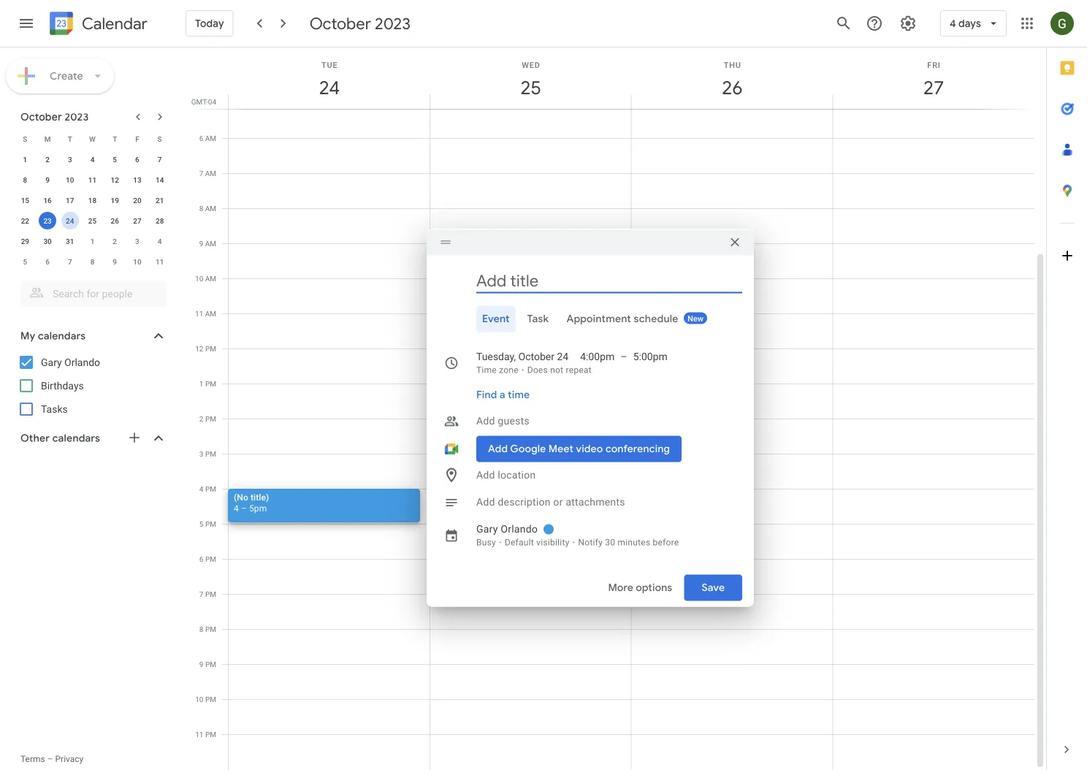 Task type: locate. For each thing, give the bounding box(es) containing it.
12 pm
[[195, 344, 216, 353]]

25 column header
[[429, 47, 632, 109]]

1 horizontal spatial 12
[[195, 344, 203, 353]]

my calendars button
[[3, 324, 181, 348]]

1 s from the left
[[23, 134, 27, 143]]

10 for 10 am
[[195, 274, 203, 283]]

october up m
[[20, 110, 62, 123]]

add down add location
[[476, 496, 495, 508]]

1 down "12 pm" at top left
[[199, 379, 203, 388]]

5 for november 5 element
[[23, 257, 27, 266]]

am for 10 am
[[205, 274, 216, 283]]

row containing 15
[[14, 190, 171, 210]]

12 for 12 pm
[[195, 344, 203, 353]]

10 for 10 element
[[66, 175, 74, 184]]

4 left days
[[950, 17, 956, 30]]

12 element
[[106, 171, 124, 189]]

row up november 8 element
[[14, 231, 171, 251]]

row
[[14, 129, 171, 149], [14, 149, 171, 170], [14, 170, 171, 190], [14, 190, 171, 210], [14, 210, 171, 231], [14, 231, 171, 251], [14, 251, 171, 272]]

6 for 6 pm
[[199, 555, 203, 563]]

pm down 4 pm
[[205, 520, 216, 528]]

25 down 18
[[88, 216, 97, 225]]

0 vertical spatial 12
[[111, 175, 119, 184]]

october 2023
[[310, 13, 411, 34], [20, 110, 89, 123]]

11 up 18
[[88, 175, 97, 184]]

9 inside november 9 element
[[113, 257, 117, 266]]

row up 18 'element'
[[14, 170, 171, 190]]

1 vertical spatial october 2023
[[20, 110, 89, 123]]

tab list containing event
[[438, 306, 742, 332]]

Add title text field
[[476, 270, 742, 292]]

row containing 1
[[14, 149, 171, 170]]

pm for 11 pm
[[205, 730, 216, 739]]

10 up 11 am
[[195, 274, 203, 283]]

2 add from the top
[[476, 469, 495, 481]]

7 down 31 'element' at the top left of page
[[68, 257, 72, 266]]

0 vertical spatial add
[[476, 415, 495, 427]]

23
[[43, 216, 52, 225]]

0 vertical spatial orlando
[[64, 356, 100, 368]]

2 t from the left
[[113, 134, 117, 143]]

5 up 12 element
[[113, 155, 117, 164]]

6 row from the top
[[14, 231, 171, 251]]

add for add location
[[476, 469, 495, 481]]

5 for 5 pm
[[199, 520, 203, 528]]

24
[[318, 76, 339, 100], [66, 216, 74, 225], [557, 351, 569, 363]]

0 horizontal spatial 25
[[88, 216, 97, 225]]

0 vertical spatial –
[[621, 351, 627, 363]]

my
[[20, 330, 35, 343]]

2 inside grid
[[199, 414, 203, 423]]

0 horizontal spatial 30
[[43, 237, 52, 246]]

before
[[653, 537, 679, 548]]

None search field
[[0, 275, 181, 307]]

2 vertical spatial 1
[[199, 379, 203, 388]]

4 inside dropdown button
[[950, 17, 956, 30]]

10 am
[[195, 274, 216, 283]]

new element
[[684, 312, 707, 324]]

5 pm
[[199, 520, 216, 528]]

24 element
[[61, 212, 79, 229]]

1 up 15 element
[[23, 155, 27, 164]]

0 vertical spatial 2
[[45, 155, 50, 164]]

22
[[21, 216, 29, 225]]

location
[[498, 469, 536, 481]]

calendars inside my calendars dropdown button
[[38, 330, 86, 343]]

–
[[621, 351, 627, 363], [241, 503, 247, 513], [47, 754, 53, 764]]

30 down 23
[[43, 237, 52, 246]]

1 vertical spatial 3
[[135, 237, 139, 246]]

t right m
[[68, 134, 72, 143]]

4 am from the top
[[205, 239, 216, 248]]

calendars inside "other calendars" dropdown button
[[52, 432, 100, 445]]

3 row from the top
[[14, 170, 171, 190]]

am for 6 am
[[205, 134, 216, 142]]

1 am from the top
[[205, 134, 216, 142]]

1 horizontal spatial october 2023
[[310, 13, 411, 34]]

2 horizontal spatial 5
[[199, 520, 203, 528]]

2 up 3 pm
[[199, 414, 203, 423]]

row up "25" element
[[14, 190, 171, 210]]

1 horizontal spatial 26
[[721, 76, 742, 100]]

october 2023 up tue
[[310, 13, 411, 34]]

– down '(no'
[[241, 503, 247, 513]]

repeat
[[566, 365, 592, 375]]

0 horizontal spatial 2
[[45, 155, 50, 164]]

2 vertical spatial 5
[[199, 520, 203, 528]]

add description or attachments
[[476, 496, 625, 508]]

0 horizontal spatial 27
[[133, 216, 141, 225]]

20 element
[[129, 191, 146, 209]]

2 horizontal spatial 3
[[199, 449, 203, 458]]

4 for november 4 element
[[158, 237, 162, 246]]

0 vertical spatial 5
[[113, 155, 117, 164]]

add left location
[[476, 469, 495, 481]]

t left f
[[113, 134, 117, 143]]

1 vertical spatial 26
[[111, 216, 119, 225]]

pm for 10 pm
[[205, 695, 216, 704]]

thu 26
[[721, 60, 742, 100]]

2 horizontal spatial 24
[[557, 351, 569, 363]]

0 horizontal spatial 5
[[23, 257, 27, 266]]

row up 11 element
[[14, 129, 171, 149]]

5
[[113, 155, 117, 164], [23, 257, 27, 266], [199, 520, 203, 528]]

1 vertical spatial gary orlando
[[476, 523, 538, 535]]

9 down november 2 element
[[113, 257, 117, 266]]

calendars down tasks
[[52, 432, 100, 445]]

1 horizontal spatial 30
[[605, 537, 615, 548]]

0 vertical spatial october 2023
[[310, 13, 411, 34]]

other
[[20, 432, 50, 445]]

4 for 4 pm
[[199, 484, 203, 493]]

25 down wed
[[520, 76, 540, 100]]

7 up 8 am
[[199, 169, 203, 178]]

gary orlando
[[41, 356, 100, 368], [476, 523, 538, 535]]

am up "12 pm" at top left
[[205, 309, 216, 318]]

row up november 1 element
[[14, 210, 171, 231]]

10 for november 10 element
[[133, 257, 141, 266]]

1 horizontal spatial gary orlando
[[476, 523, 538, 535]]

5 down 29 element
[[23, 257, 27, 266]]

8 up 9 pm
[[199, 625, 203, 634]]

1 vertical spatial 30
[[605, 537, 615, 548]]

pm down 9 pm
[[205, 695, 216, 704]]

0 vertical spatial gary orlando
[[41, 356, 100, 368]]

am for 9 am
[[205, 239, 216, 248]]

0 vertical spatial 1
[[23, 155, 27, 164]]

0 horizontal spatial gary
[[41, 356, 62, 368]]

pm for 6 pm
[[205, 555, 216, 563]]

4 down 28 element
[[158, 237, 162, 246]]

pm up 3 pm
[[205, 414, 216, 423]]

19
[[111, 196, 119, 205]]

0 horizontal spatial t
[[68, 134, 72, 143]]

0 vertical spatial gary
[[41, 356, 62, 368]]

4 pm from the top
[[205, 449, 216, 458]]

1 t from the left
[[68, 134, 72, 143]]

add location
[[476, 469, 536, 481]]

25 inside row group
[[88, 216, 97, 225]]

2 horizontal spatial –
[[621, 351, 627, 363]]

1 vertical spatial 24
[[66, 216, 74, 225]]

1 horizontal spatial 24
[[318, 76, 339, 100]]

0 vertical spatial 27
[[923, 76, 943, 100]]

20
[[133, 196, 141, 205]]

5 pm from the top
[[205, 484, 216, 493]]

2 vertical spatial 3
[[199, 449, 203, 458]]

pm up '7 pm'
[[205, 555, 216, 563]]

october 2023 up m
[[20, 110, 89, 123]]

12 inside grid
[[195, 344, 203, 353]]

fri 27
[[923, 60, 943, 100]]

today
[[195, 17, 224, 30]]

12 for 12
[[111, 175, 119, 184]]

0 vertical spatial 3
[[68, 155, 72, 164]]

4 pm
[[199, 484, 216, 493]]

row down november 1 element
[[14, 251, 171, 272]]

3 add from the top
[[476, 496, 495, 508]]

1 horizontal spatial 1
[[90, 237, 95, 246]]

add down the find
[[476, 415, 495, 427]]

row containing 8
[[14, 170, 171, 190]]

1 vertical spatial 5
[[23, 257, 27, 266]]

tasks
[[41, 403, 68, 415]]

12 pm from the top
[[205, 730, 216, 739]]

1 vertical spatial add
[[476, 469, 495, 481]]

notify 30 minutes before
[[578, 537, 679, 548]]

november 2 element
[[106, 232, 124, 250]]

pm down "8 pm"
[[205, 660, 216, 669]]

1 horizontal spatial s
[[158, 134, 162, 143]]

6 up 7 am
[[199, 134, 203, 142]]

main drawer image
[[18, 15, 35, 32]]

1
[[23, 155, 27, 164], [90, 237, 95, 246], [199, 379, 203, 388]]

25 inside the wed 25
[[520, 76, 540, 100]]

22 element
[[16, 212, 34, 229]]

0 vertical spatial october
[[310, 13, 371, 34]]

1 pm from the top
[[205, 344, 216, 353]]

2 horizontal spatial 1
[[199, 379, 203, 388]]

pm down 10 pm
[[205, 730, 216, 739]]

6 for 6 am
[[199, 134, 203, 142]]

0 horizontal spatial s
[[23, 134, 27, 143]]

calendars for my calendars
[[38, 330, 86, 343]]

pm left '(no'
[[205, 484, 216, 493]]

add
[[476, 415, 495, 427], [476, 469, 495, 481], [476, 496, 495, 508]]

Search for people text field
[[29, 281, 158, 307]]

6 am from the top
[[205, 309, 216, 318]]

9 up 10 am
[[199, 239, 203, 248]]

3 am from the top
[[205, 204, 216, 213]]

1 horizontal spatial –
[[241, 503, 247, 513]]

6
[[199, 134, 203, 142], [135, 155, 139, 164], [45, 257, 50, 266], [199, 555, 203, 563]]

calendars right my
[[38, 330, 86, 343]]

7 pm from the top
[[205, 555, 216, 563]]

grid
[[187, 47, 1046, 770]]

gary up birthdays
[[41, 356, 62, 368]]

1 horizontal spatial tab list
[[1047, 47, 1087, 729]]

4 row from the top
[[14, 190, 171, 210]]

other calendars
[[20, 432, 100, 445]]

row group
[[14, 149, 171, 272]]

am up 7 am
[[205, 134, 216, 142]]

tab list
[[1047, 47, 1087, 729], [438, 306, 742, 332]]

2 for november 2 element
[[113, 237, 117, 246]]

17
[[66, 196, 74, 205]]

11 down 10 am
[[195, 309, 203, 318]]

13 element
[[129, 171, 146, 189]]

10 up the 11 pm
[[195, 695, 203, 704]]

30 element
[[39, 232, 56, 250]]

0 vertical spatial 2023
[[375, 13, 411, 34]]

– left the 5:00pm
[[621, 351, 627, 363]]

2 down 26 element
[[113, 237, 117, 246]]

12 inside row group
[[111, 175, 119, 184]]

5 down 4 pm
[[199, 520, 203, 528]]

0 vertical spatial 26
[[721, 76, 742, 100]]

5 am from the top
[[205, 274, 216, 283]]

12 up 19
[[111, 175, 119, 184]]

0 horizontal spatial 1
[[23, 155, 27, 164]]

24 column header
[[228, 47, 430, 109]]

2 vertical spatial october
[[519, 351, 555, 363]]

notify
[[578, 537, 603, 548]]

find a time
[[476, 388, 530, 402]]

1 vertical spatial 2023
[[65, 110, 89, 123]]

3 inside grid
[[199, 449, 203, 458]]

9 for 9 pm
[[199, 660, 203, 669]]

add other calendars image
[[127, 430, 142, 445]]

add inside dropdown button
[[476, 415, 495, 427]]

1 up november 8 element
[[90, 237, 95, 246]]

1 vertical spatial 2
[[113, 237, 117, 246]]

guests
[[498, 415, 530, 427]]

2 s from the left
[[158, 134, 162, 143]]

11 down november 4 element
[[156, 257, 164, 266]]

gmt-04
[[191, 97, 216, 106]]

fri
[[928, 60, 941, 69]]

november 4 element
[[151, 232, 169, 250]]

1 vertical spatial 1
[[90, 237, 95, 246]]

1 horizontal spatial t
[[113, 134, 117, 143]]

1 vertical spatial 12
[[195, 344, 203, 353]]

2 down m
[[45, 155, 50, 164]]

15 element
[[16, 191, 34, 209]]

s
[[23, 134, 27, 143], [158, 134, 162, 143]]

pm for 5 pm
[[205, 520, 216, 528]]

11 for 11 element
[[88, 175, 97, 184]]

24 link
[[313, 71, 346, 104]]

2 for 2 pm
[[199, 414, 203, 423]]

1 horizontal spatial 2
[[113, 237, 117, 246]]

2 row from the top
[[14, 149, 171, 170]]

2 vertical spatial add
[[476, 496, 495, 508]]

30 right notify
[[605, 537, 615, 548]]

0 vertical spatial 25
[[520, 76, 540, 100]]

s right f
[[158, 134, 162, 143]]

27
[[923, 76, 943, 100], [133, 216, 141, 225]]

27 element
[[129, 212, 146, 229]]

24 inside 24 element
[[66, 216, 74, 225]]

7 pm
[[199, 590, 216, 598]]

10
[[66, 175, 74, 184], [133, 257, 141, 266], [195, 274, 203, 283], [195, 695, 203, 704]]

row containing 5
[[14, 251, 171, 272]]

9 pm
[[199, 660, 216, 669]]

26 down 19
[[111, 216, 119, 225]]

0 horizontal spatial –
[[47, 754, 53, 764]]

3 pm from the top
[[205, 414, 216, 423]]

12
[[111, 175, 119, 184], [195, 344, 203, 353]]

gary
[[41, 356, 62, 368], [476, 523, 498, 535]]

1 vertical spatial –
[[241, 503, 247, 513]]

1 horizontal spatial 5
[[113, 155, 117, 164]]

26 down thu at right top
[[721, 76, 742, 100]]

orlando inside 'my calendars' list
[[64, 356, 100, 368]]

17 element
[[61, 191, 79, 209]]

5 row from the top
[[14, 210, 171, 231]]

1 vertical spatial orlando
[[501, 523, 538, 535]]

terms
[[20, 754, 45, 764]]

24 up the 'does not repeat' at the top
[[557, 351, 569, 363]]

3 up 10 element
[[68, 155, 72, 164]]

24 cell
[[59, 210, 81, 231]]

7 row from the top
[[14, 251, 171, 272]]

6 up '7 pm'
[[199, 555, 203, 563]]

1 vertical spatial 25
[[88, 216, 97, 225]]

4 down 3 pm
[[199, 484, 203, 493]]

27 down the 20
[[133, 216, 141, 225]]

calendar heading
[[79, 14, 148, 34]]

pm up "2 pm"
[[205, 379, 216, 388]]

0 vertical spatial calendars
[[38, 330, 86, 343]]

orlando
[[64, 356, 100, 368], [501, 523, 538, 535]]

8 pm from the top
[[205, 590, 216, 598]]

1 vertical spatial calendars
[[52, 432, 100, 445]]

0 vertical spatial 24
[[318, 76, 339, 100]]

4 days button
[[940, 6, 1007, 41]]

3 up 4 pm
[[199, 449, 203, 458]]

2 horizontal spatial october
[[519, 351, 555, 363]]

9 up 16 element
[[45, 175, 50, 184]]

24 down tue
[[318, 76, 339, 100]]

new
[[688, 314, 704, 323]]

5 inside grid
[[199, 520, 203, 528]]

27 link
[[917, 71, 951, 104]]

gary orlando up default
[[476, 523, 538, 535]]

23, today element
[[39, 212, 56, 229]]

6 down "30" element
[[45, 257, 50, 266]]

10 element
[[61, 171, 79, 189]]

9 up 10 pm
[[199, 660, 203, 669]]

2023
[[375, 13, 411, 34], [65, 110, 89, 123]]

2 am from the top
[[205, 169, 216, 178]]

10 down "november 3" element
[[133, 257, 141, 266]]

11 down 10 pm
[[195, 730, 203, 739]]

3
[[68, 155, 72, 164], [135, 237, 139, 246], [199, 449, 203, 458]]

gary orlando up birthdays
[[41, 356, 100, 368]]

28
[[156, 216, 164, 225]]

create
[[50, 69, 83, 83]]

row down "w"
[[14, 149, 171, 170]]

3 up november 10 element
[[135, 237, 139, 246]]

9 pm from the top
[[205, 625, 216, 634]]

11 pm from the top
[[205, 695, 216, 704]]

7 for 7 pm
[[199, 590, 203, 598]]

does
[[527, 365, 548, 375]]

am up 8 am
[[205, 169, 216, 178]]

october up tue
[[310, 13, 371, 34]]

18
[[88, 196, 97, 205]]

4 down '(no'
[[234, 503, 239, 513]]

am down 8 am
[[205, 239, 216, 248]]

2 vertical spatial 2
[[199, 414, 203, 423]]

10 pm from the top
[[205, 660, 216, 669]]

pm up the 1 pm
[[205, 344, 216, 353]]

2
[[45, 155, 50, 164], [113, 237, 117, 246], [199, 414, 203, 423]]

0 horizontal spatial 3
[[68, 155, 72, 164]]

gary up busy
[[476, 523, 498, 535]]

4
[[950, 17, 956, 30], [90, 155, 95, 164], [158, 237, 162, 246], [199, 484, 203, 493], [234, 503, 239, 513]]

orlando down my calendars dropdown button on the top of page
[[64, 356, 100, 368]]

f
[[135, 134, 139, 143]]

24 up 31
[[66, 216, 74, 225]]

1 horizontal spatial 25
[[520, 76, 540, 100]]

1 horizontal spatial 27
[[923, 76, 943, 100]]

0 horizontal spatial 24
[[66, 216, 74, 225]]

10 for 10 pm
[[195, 695, 203, 704]]

pm down "2 pm"
[[205, 449, 216, 458]]

pm down 6 pm
[[205, 590, 216, 598]]

1 vertical spatial 27
[[133, 216, 141, 225]]

12 down 11 am
[[195, 344, 203, 353]]

1 vertical spatial october
[[20, 110, 62, 123]]

1 horizontal spatial 2023
[[375, 13, 411, 34]]

0 horizontal spatial 26
[[111, 216, 119, 225]]

7 down 6 pm
[[199, 590, 203, 598]]

thu
[[724, 60, 742, 69]]

1 horizontal spatial gary
[[476, 523, 498, 535]]

10 up 17
[[66, 175, 74, 184]]

other calendars button
[[3, 427, 181, 450]]

19 element
[[106, 191, 124, 209]]

0 horizontal spatial tab list
[[438, 306, 742, 332]]

busy
[[476, 537, 496, 548]]

8 up 15 element
[[23, 175, 27, 184]]

8 down 7 am
[[199, 204, 203, 213]]

2 pm from the top
[[205, 379, 216, 388]]

0 horizontal spatial gary orlando
[[41, 356, 100, 368]]

1 row from the top
[[14, 129, 171, 149]]

1 horizontal spatial 3
[[135, 237, 139, 246]]

26 link
[[716, 71, 749, 104]]

9
[[45, 175, 50, 184], [199, 239, 203, 248], [113, 257, 117, 266], [199, 660, 203, 669]]

1 add from the top
[[476, 415, 495, 427]]

s left m
[[23, 134, 27, 143]]

6 for the november 6 element
[[45, 257, 50, 266]]

4:00pm – 5:00pm
[[580, 351, 668, 363]]

october up "does"
[[519, 351, 555, 363]]

orlando up default
[[501, 523, 538, 535]]

30
[[43, 237, 52, 246], [605, 537, 615, 548]]

am down the 9 am
[[205, 274, 216, 283]]

pm up 9 pm
[[205, 625, 216, 634]]

25 element
[[84, 212, 101, 229]]

2 horizontal spatial 2
[[199, 414, 203, 423]]

1 inside grid
[[199, 379, 203, 388]]

8 down november 1 element
[[90, 257, 95, 266]]

0 vertical spatial 30
[[43, 237, 52, 246]]

my calendars list
[[3, 351, 181, 421]]

0 horizontal spatial 12
[[111, 175, 119, 184]]

2 vertical spatial –
[[47, 754, 53, 764]]

pm for 8 pm
[[205, 625, 216, 634]]

6 pm from the top
[[205, 520, 216, 528]]

0 horizontal spatial orlando
[[64, 356, 100, 368]]

8 pm
[[199, 625, 216, 634]]

11
[[88, 175, 97, 184], [156, 257, 164, 266], [195, 309, 203, 318], [195, 730, 203, 739]]

1 for 1 pm
[[199, 379, 203, 388]]

1 pm
[[199, 379, 216, 388]]

am down 7 am
[[205, 204, 216, 213]]

add guests
[[476, 415, 530, 427]]



Task type: vqa. For each thing, say whether or not it's contained in the screenshot.
field
no



Task type: describe. For each thing, give the bounding box(es) containing it.
27 inside column header
[[923, 76, 943, 100]]

7 am
[[199, 169, 216, 178]]

privacy
[[55, 754, 84, 764]]

november 7 element
[[61, 253, 79, 270]]

a
[[500, 388, 505, 402]]

settings menu image
[[899, 15, 917, 32]]

28 element
[[151, 212, 169, 229]]

3 for 3 pm
[[199, 449, 203, 458]]

1 horizontal spatial october
[[310, 13, 371, 34]]

w
[[89, 134, 96, 143]]

1 horizontal spatial orlando
[[501, 523, 538, 535]]

description
[[498, 496, 551, 508]]

calendar
[[82, 14, 148, 34]]

14 element
[[151, 171, 169, 189]]

10 pm
[[195, 695, 216, 704]]

21 element
[[151, 191, 169, 209]]

add guests button
[[471, 408, 742, 434]]

tue 24
[[318, 60, 339, 100]]

11 am
[[195, 309, 216, 318]]

november 6 element
[[39, 253, 56, 270]]

privacy link
[[55, 754, 84, 764]]

pm for 1 pm
[[205, 379, 216, 388]]

13
[[133, 175, 141, 184]]

wed 25
[[520, 60, 541, 100]]

9 for 9 am
[[199, 239, 203, 248]]

november 3 element
[[129, 232, 146, 250]]

4 for 4 days
[[950, 17, 956, 30]]

create button
[[6, 58, 114, 94]]

grid containing 24
[[187, 47, 1046, 770]]

27 column header
[[832, 47, 1035, 109]]

5pm
[[249, 503, 267, 513]]

november 5 element
[[16, 253, 34, 270]]

1 for november 1 element
[[90, 237, 95, 246]]

– for privacy
[[47, 754, 53, 764]]

31
[[66, 237, 74, 246]]

8 for 8 am
[[199, 204, 203, 213]]

find
[[476, 388, 497, 402]]

15
[[21, 196, 29, 205]]

7 for november 7 element
[[68, 257, 72, 266]]

pm for 9 pm
[[205, 660, 216, 669]]

11 for 11 am
[[195, 309, 203, 318]]

pm for 3 pm
[[205, 449, 216, 458]]

4:00pm
[[580, 351, 615, 363]]

27 inside "element"
[[133, 216, 141, 225]]

row containing s
[[14, 129, 171, 149]]

7 up 14 element
[[158, 155, 162, 164]]

to element
[[621, 350, 627, 364]]

time zone
[[476, 365, 519, 375]]

0 horizontal spatial october 2023
[[20, 110, 89, 123]]

appointment
[[567, 312, 631, 326]]

default
[[505, 537, 534, 548]]

am for 7 am
[[205, 169, 216, 178]]

3 pm
[[199, 449, 216, 458]]

0 horizontal spatial october
[[20, 110, 62, 123]]

18 element
[[84, 191, 101, 209]]

event
[[482, 312, 510, 326]]

gary inside 'my calendars' list
[[41, 356, 62, 368]]

attachments
[[566, 496, 625, 508]]

pm for 7 pm
[[205, 590, 216, 598]]

6 am
[[199, 134, 216, 142]]

3 for "november 3" element
[[135, 237, 139, 246]]

add for add guests
[[476, 415, 495, 427]]

november 1 element
[[84, 232, 101, 250]]

birthdays
[[41, 380, 84, 392]]

11 for 11 pm
[[195, 730, 203, 739]]

row containing 29
[[14, 231, 171, 251]]

terms – privacy
[[20, 754, 84, 764]]

16 element
[[39, 191, 56, 209]]

2 pm
[[199, 414, 216, 423]]

9 am
[[199, 239, 216, 248]]

wed
[[522, 60, 541, 69]]

title)
[[251, 492, 269, 502]]

add for add description or attachments
[[476, 496, 495, 508]]

29 element
[[16, 232, 34, 250]]

pm for 12 pm
[[205, 344, 216, 353]]

25 link
[[514, 71, 548, 104]]

tue
[[322, 60, 338, 69]]

26 column header
[[631, 47, 833, 109]]

4 inside (no title) 4 – 5pm
[[234, 503, 239, 513]]

04
[[208, 97, 216, 106]]

zone
[[499, 365, 519, 375]]

1 vertical spatial gary
[[476, 523, 498, 535]]

23 cell
[[36, 210, 59, 231]]

visibility
[[536, 537, 570, 548]]

24 inside '24' column header
[[318, 76, 339, 100]]

21
[[156, 196, 164, 205]]

– for 5:00pm
[[621, 351, 627, 363]]

30 inside row group
[[43, 237, 52, 246]]

calendar element
[[47, 9, 148, 41]]

does not repeat
[[527, 365, 592, 375]]

row containing 22
[[14, 210, 171, 231]]

november 10 element
[[129, 253, 146, 270]]

november 9 element
[[106, 253, 124, 270]]

8 for november 8 element
[[90, 257, 95, 266]]

am for 11 am
[[205, 309, 216, 318]]

8 am
[[199, 204, 216, 213]]

task
[[527, 312, 549, 326]]

11 pm
[[195, 730, 216, 739]]

16
[[43, 196, 52, 205]]

(no title) 4 – 5pm
[[234, 492, 269, 513]]

2 vertical spatial 24
[[557, 351, 569, 363]]

days
[[959, 17, 981, 30]]

schedule
[[634, 312, 678, 326]]

tuesday, october 24
[[476, 351, 569, 363]]

6 pm
[[199, 555, 216, 563]]

11 element
[[84, 171, 101, 189]]

not
[[550, 365, 564, 375]]

4 days
[[950, 17, 981, 30]]

11 for 'november 11' element
[[156, 257, 164, 266]]

tuesday,
[[476, 351, 516, 363]]

terms link
[[20, 754, 45, 764]]

(no
[[234, 492, 248, 502]]

29
[[21, 237, 29, 246]]

5:00pm
[[633, 351, 668, 363]]

8 for 8 pm
[[199, 625, 203, 634]]

november 8 element
[[84, 253, 101, 270]]

7 for 7 am
[[199, 169, 203, 178]]

time
[[508, 388, 530, 402]]

minutes
[[618, 537, 651, 548]]

default visibility
[[505, 537, 570, 548]]

26 inside column header
[[721, 76, 742, 100]]

find a time button
[[471, 382, 536, 408]]

9 for november 9 element
[[113, 257, 117, 266]]

26 inside the october 2023 grid
[[111, 216, 119, 225]]

m
[[44, 134, 51, 143]]

pm for 4 pm
[[205, 484, 216, 493]]

6 up 13 element
[[135, 155, 139, 164]]

row group containing 1
[[14, 149, 171, 272]]

calendars for other calendars
[[52, 432, 100, 445]]

pm for 2 pm
[[205, 414, 216, 423]]

november 11 element
[[151, 253, 169, 270]]

october 2023 grid
[[14, 129, 171, 272]]

appointment schedule
[[567, 312, 678, 326]]

gary orlando inside 'my calendars' list
[[41, 356, 100, 368]]

0 horizontal spatial 2023
[[65, 110, 89, 123]]

event button
[[476, 306, 516, 332]]

– inside (no title) 4 – 5pm
[[241, 503, 247, 513]]

14
[[156, 175, 164, 184]]

or
[[553, 496, 563, 508]]

26 element
[[106, 212, 124, 229]]

4 up 11 element
[[90, 155, 95, 164]]

gmt-
[[191, 97, 208, 106]]

31 element
[[61, 232, 79, 250]]

am for 8 am
[[205, 204, 216, 213]]



